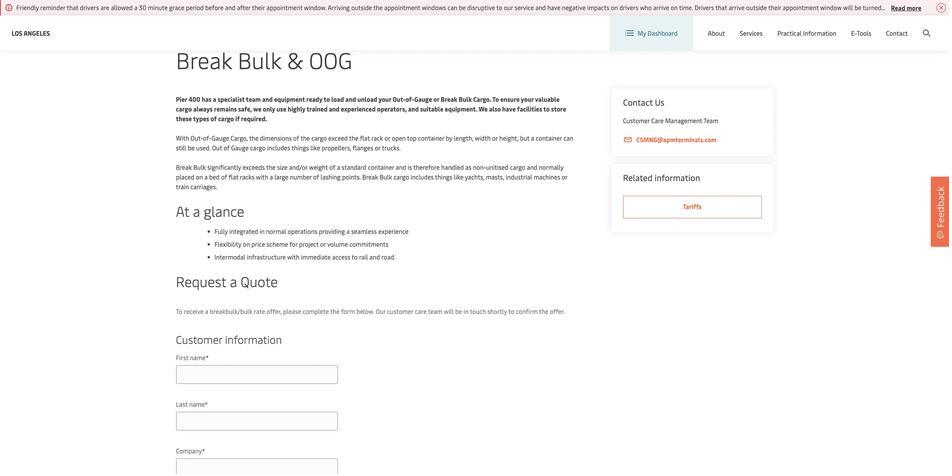 Task type: describe. For each thing, give the bounding box(es) containing it.
more
[[907, 3, 922, 12]]

0 horizontal spatial receive
[[184, 307, 204, 316]]

price
[[252, 240, 265, 249]]

for
[[290, 240, 298, 249]]

infrastructure
[[247, 253, 286, 261]]

facilities
[[518, 105, 543, 113]]

rail
[[359, 253, 368, 261]]

2 outside from the left
[[747, 3, 767, 12]]

and right rail
[[370, 253, 380, 261]]

e-tools
[[852, 29, 872, 37]]

global menu
[[800, 23, 835, 31]]

commitments
[[350, 240, 389, 249]]

exceeds
[[243, 163, 265, 172]]

global menu button
[[783, 15, 843, 39]]

bulk up 'placed'
[[194, 163, 206, 172]]

masts,
[[486, 173, 505, 181]]

remains
[[214, 105, 237, 113]]

my dashboard
[[638, 29, 678, 37]]

friendly
[[16, 3, 39, 12]]

1 drivers from the left
[[80, 3, 99, 12]]

team inside the pier 400 has a specialist team and equipment ready to load and unload your out-of-gauge or break bulk cargo. to ensure your valuable cargo always remains safe, we only use highly trained and experienced operators, and suitable equipment. we also have facilities to store these types of cargo if required.
[[246, 95, 261, 104]]

0 vertical spatial receive
[[908, 3, 928, 12]]

a inside the pier 400 has a specialist team and equipment ready to load and unload your out-of-gauge or break bulk cargo. to ensure your valuable cargo always remains safe, we only use highly trained and experienced operators, and suitable equipment. we also have facilities to store these types of cargo if required.
[[213, 95, 216, 104]]

includes inside with out-of-gauge cargo, the dimensions of the cargo exceed the flat rack or open top container by length, width or height, but a container can still be used. out of gauge cargo includes things like propellers, flanges or trucks.
[[267, 144, 290, 152]]

csmng@apmterminals.com
[[637, 135, 717, 144]]

with out-of-gauge cargo, the dimensions of the cargo exceed the flat rack or open top container by length, width or height, but a container can still be used. out of gauge cargo includes things like propellers, flanges or trucks.
[[176, 134, 574, 152]]

2 arrive from the left
[[729, 3, 745, 12]]

los
[[12, 29, 22, 37]]

2 drivers from the left
[[620, 3, 639, 12]]

about
[[709, 29, 726, 37]]

flat inside with out-of-gauge cargo, the dimensions of the cargo exceed the flat rack or open top container by length, width or height, but a container can still be used. out of gauge cargo includes things like propellers, flanges or trucks.
[[360, 134, 370, 142]]

e-
[[852, 29, 857, 37]]

of right bed
[[221, 173, 227, 181]]

be left "turned"
[[855, 3, 862, 12]]

of down weight
[[313, 173, 319, 181]]

30
[[139, 3, 146, 12]]

cargo left exceed
[[312, 134, 327, 142]]

cargo up exceeds
[[250, 144, 266, 152]]

store
[[552, 105, 567, 113]]

rate
[[254, 307, 265, 316]]

my dashboard button
[[626, 16, 678, 51]]

1 appointment from the left
[[267, 3, 303, 12]]

width
[[475, 134, 491, 142]]

management
[[666, 116, 703, 125]]

contact button
[[887, 16, 909, 51]]

at a glance
[[176, 202, 245, 221]]

read more
[[892, 3, 922, 12]]

request
[[176, 272, 227, 291]]

a left bed
[[205, 173, 208, 181]]

customer for customer information
[[176, 332, 222, 347]]

have inside the pier 400 has a specialist team and equipment ready to load and unload your out-of-gauge or break bulk cargo. to ensure your valuable cargo always remains safe, we only use highly trained and experienced operators, and suitable equipment. we also have facilities to store these types of cargo if required.
[[503, 105, 516, 113]]

and left "suitable"
[[408, 105, 419, 113]]

feedback
[[935, 187, 947, 228]]

offer.
[[550, 307, 565, 316]]

dashboard
[[648, 29, 678, 37]]

or right the project
[[320, 240, 326, 249]]

of up lashing on the left top of the page
[[330, 163, 336, 172]]

we
[[479, 105, 488, 113]]

on right impacts
[[611, 3, 618, 12]]

time.
[[680, 3, 694, 12]]

a left 30
[[134, 3, 138, 12]]

confirm
[[516, 307, 538, 316]]

First name text field
[[176, 366, 338, 384]]

top
[[407, 134, 417, 142]]

turned
[[863, 3, 882, 12]]

normally
[[539, 163, 564, 172]]

out- inside with out-of-gauge cargo, the dimensions of the cargo exceed the flat rack or open top container by length, width or height, but a container can still be used. out of gauge cargo includes things like propellers, flanges or trucks.
[[191, 134, 203, 142]]

read
[[892, 3, 906, 12]]

with inside the break bulk significantly exceeds the size and/or weight of a standard container and is therefore handled as non-unitised cargo and normally placed on a bed of flat racks with a large number of lashing points. break bulk cargo includes things like yachts, masts, industrial machines or train carriages.
[[256, 173, 268, 181]]

name for first name
[[190, 354, 206, 362]]

away. to
[[884, 3, 907, 12]]

contact us
[[624, 97, 665, 108]]

break bulk & oog
[[176, 44, 352, 75]]

0 vertical spatial can
[[448, 3, 458, 12]]

a left seamless
[[347, 227, 350, 236]]

and down "load"
[[329, 105, 340, 113]]

1 vertical spatial team
[[428, 307, 443, 316]]

1 vertical spatial to
[[176, 307, 183, 316]]

o
[[948, 3, 950, 12]]

road.
[[382, 253, 396, 261]]

seamless
[[351, 227, 377, 236]]

1 vertical spatial with
[[287, 253, 300, 261]]

allowed
[[111, 3, 133, 12]]

reminder
[[40, 3, 65, 12]]

can inside with out-of-gauge cargo, the dimensions of the cargo exceed the flat rack or open top container by length, width or height, but a container can still be used. out of gauge cargo includes things like propellers, flanges or trucks.
[[564, 134, 574, 142]]

csmng@apmterminals.com link
[[624, 135, 762, 145]]

0 horizontal spatial will
[[444, 307, 454, 316]]

to left rail
[[352, 253, 358, 261]]

a right the at
[[193, 202, 200, 221]]

be inside with out-of-gauge cargo, the dimensions of the cargo exceed the flat rack or open top container by length, width or height, but a container can still be used. out of gauge cargo includes things like propellers, flanges or trucks.
[[188, 144, 195, 152]]

2 that from the left
[[716, 3, 728, 12]]

related
[[624, 172, 653, 184]]

bulk left '&'
[[238, 44, 282, 75]]

my
[[638, 29, 647, 37]]

before
[[205, 3, 224, 12]]

a up lashing on the left top of the page
[[337, 163, 340, 172]]

providing
[[319, 227, 345, 236]]

1 vertical spatial in
[[464, 307, 469, 316]]

friendly reminder that drivers are allowed a 30 minute grace period before and after their appointment window. arriving outside the appointment windows can be disruptive to our service and have negative impacts on drivers who arrive on time. drivers that arrive outside their appointment window will be turned away. to receive future o
[[16, 3, 950, 12]]

to left our
[[497, 3, 503, 12]]

team
[[704, 116, 719, 125]]

customer information
[[176, 332, 282, 347]]

intermodal
[[215, 253, 246, 261]]

of- inside with out-of-gauge cargo, the dimensions of the cargo exceed the flat rack or open top container by length, width or height, but a container can still be used. out of gauge cargo includes things like propellers, flanges or trucks.
[[203, 134, 212, 142]]

windows
[[422, 3, 446, 12]]

/
[[889, 23, 891, 31]]

to down valuable on the top right
[[544, 105, 550, 113]]

a left breakbulk/bulk
[[205, 307, 208, 316]]

glance
[[204, 202, 245, 221]]

information for related information
[[655, 172, 701, 184]]

name for last name
[[189, 400, 205, 409]]

and up experienced at the left of page
[[346, 95, 356, 104]]

but
[[520, 134, 530, 142]]

or down rack
[[375, 144, 381, 152]]

please
[[283, 307, 301, 316]]

window.
[[304, 3, 327, 12]]

after
[[237, 3, 251, 12]]

1 horizontal spatial gauge
[[231, 144, 249, 152]]

are
[[101, 3, 109, 12]]

gauge inside the pier 400 has a specialist team and equipment ready to load and unload your out-of-gauge or break bulk cargo. to ensure your valuable cargo always remains safe, we only use highly trained and experienced operators, and suitable equipment. we also have facilities to store these types of cargo if required.
[[415, 95, 432, 104]]

related information
[[624, 172, 701, 184]]

fully integrated in normal operations providing a seamless experience
[[215, 227, 409, 236]]

by
[[446, 134, 453, 142]]

2 their from the left
[[769, 3, 782, 12]]

on left time.
[[671, 3, 678, 12]]

these
[[176, 114, 192, 123]]

exceed
[[329, 134, 348, 142]]

information for customer information
[[225, 332, 282, 347]]

flexibility
[[215, 240, 242, 249]]

cargo up the industrial
[[510, 163, 526, 172]]



Task type: locate. For each thing, give the bounding box(es) containing it.
their right after
[[252, 3, 265, 12]]

0 vertical spatial includes
[[267, 144, 290, 152]]

1 vertical spatial will
[[444, 307, 454, 316]]

break inside the pier 400 has a specialist team and equipment ready to load and unload your out-of-gauge or break bulk cargo. to ensure your valuable cargo always remains safe, we only use highly trained and experienced operators, and suitable equipment. we also have facilities to store these types of cargo if required.
[[441, 95, 458, 104]]

will right window
[[844, 3, 854, 12]]

appointment left windows
[[385, 3, 421, 12]]

that right reminder
[[67, 3, 78, 12]]

like inside the break bulk significantly exceeds the size and/or weight of a standard container and is therefore handled as non-unitised cargo and normally placed on a bed of flat racks with a large number of lashing points. break bulk cargo includes things like yachts, masts, industrial machines or train carriages.
[[454, 173, 464, 181]]

read more button
[[892, 3, 922, 12]]

create
[[893, 23, 911, 31]]

have down ensure
[[503, 105, 516, 113]]

to up also on the right of the page
[[493, 95, 499, 104]]

things down handled
[[435, 173, 453, 181]]

cargo up these
[[176, 105, 192, 113]]

scheme
[[267, 240, 288, 249]]

0 horizontal spatial customer
[[176, 332, 222, 347]]

1 horizontal spatial things
[[435, 173, 453, 181]]

a right but
[[531, 134, 535, 142]]

on
[[611, 3, 618, 12], [671, 3, 678, 12], [196, 173, 203, 181], [243, 240, 250, 249]]

1 horizontal spatial contact
[[887, 29, 909, 37]]

Company text field
[[176, 459, 338, 475]]

our
[[376, 307, 386, 316]]

1 horizontal spatial with
[[287, 253, 300, 261]]

name right first
[[190, 354, 206, 362]]

0 horizontal spatial like
[[311, 144, 320, 152]]

includes down therefore
[[411, 173, 434, 181]]

train
[[176, 182, 189, 191]]

0 horizontal spatial drivers
[[80, 3, 99, 12]]

of- inside the pier 400 has a specialist team and equipment ready to load and unload your out-of-gauge or break bulk cargo. to ensure your valuable cargo always remains safe, we only use highly trained and experienced operators, and suitable equipment. we also have facilities to store these types of cargo if required.
[[406, 95, 415, 104]]

trucks.
[[382, 144, 401, 152]]

bulk up equipment.
[[459, 95, 472, 104]]

1 vertical spatial out-
[[191, 134, 203, 142]]

0 vertical spatial team
[[246, 95, 261, 104]]

0 horizontal spatial their
[[252, 3, 265, 12]]

1 horizontal spatial out-
[[393, 95, 406, 104]]

0 horizontal spatial container
[[368, 163, 395, 172]]

close alert image
[[937, 3, 947, 12]]

0 vertical spatial contact
[[887, 29, 909, 37]]

on left price
[[243, 240, 250, 249]]

valuable
[[535, 95, 560, 104]]

0 vertical spatial customer
[[624, 116, 650, 125]]

a right has
[[213, 95, 216, 104]]

account
[[912, 23, 935, 31]]

includes inside the break bulk significantly exceeds the size and/or weight of a standard container and is therefore handled as non-unitised cargo and normally placed on a bed of flat racks with a large number of lashing points. break bulk cargo includes things like yachts, masts, industrial machines or train carriages.
[[411, 173, 434, 181]]

break bulk image
[[0, 0, 950, 16]]

1 vertical spatial can
[[564, 134, 574, 142]]

0 vertical spatial like
[[311, 144, 320, 152]]

immediate
[[301, 253, 331, 261]]

like inside with out-of-gauge cargo, the dimensions of the cargo exceed the flat rack or open top container by length, width or height, but a container can still be used. out of gauge cargo includes things like propellers, flanges or trucks.
[[311, 144, 320, 152]]

out- up operators,
[[393, 95, 406, 104]]

customer care management team
[[624, 116, 719, 125]]

0 vertical spatial in
[[260, 227, 265, 236]]

2 horizontal spatial appointment
[[783, 3, 819, 12]]

tariffs
[[683, 202, 702, 211]]

1 horizontal spatial will
[[844, 3, 854, 12]]

container right but
[[536, 134, 562, 142]]

1 vertical spatial things
[[435, 173, 453, 181]]

experience
[[379, 227, 409, 236]]

to receive a breakbulk/bulk rate offer, please complete the form below. our customer care team will be in touch shortly to confirm the offer.
[[176, 307, 565, 316]]

services
[[740, 29, 763, 37]]

drivers left "who"
[[620, 3, 639, 12]]

0 horizontal spatial outside
[[352, 3, 372, 12]]

arrive up switch
[[729, 3, 745, 12]]

your up facilities on the right top of page
[[521, 95, 534, 104]]

period
[[186, 3, 204, 12]]

also
[[489, 105, 501, 113]]

flat down significantly
[[229, 173, 239, 181]]

400
[[189, 95, 200, 104]]

1 horizontal spatial team
[[428, 307, 443, 316]]

open
[[392, 134, 406, 142]]

container inside the break bulk significantly exceeds the size and/or weight of a standard container and is therefore handled as non-unitised cargo and normally placed on a bed of flat racks with a large number of lashing points. break bulk cargo includes things like yachts, masts, industrial machines or train carriages.
[[368, 163, 395, 172]]

name right last
[[189, 400, 205, 409]]

gauge down cargo,
[[231, 144, 249, 152]]

things inside with out-of-gauge cargo, the dimensions of the cargo exceed the flat rack or open top container by length, width or height, but a container can still be used. out of gauge cargo includes things like propellers, flanges or trucks.
[[292, 144, 309, 152]]

and/or
[[289, 163, 308, 172]]

bulk inside the pier 400 has a specialist team and equipment ready to load and unload your out-of-gauge or break bulk cargo. to ensure your valuable cargo always remains safe, we only use highly trained and experienced operators, and suitable equipment. we also have facilities to store these types of cargo if required.
[[459, 95, 472, 104]]

height,
[[500, 134, 519, 142]]

suitable
[[420, 105, 444, 113]]

0 horizontal spatial with
[[256, 173, 268, 181]]

0 vertical spatial will
[[844, 3, 854, 12]]

unload
[[358, 95, 377, 104]]

1 horizontal spatial container
[[418, 134, 445, 142]]

or right width
[[493, 134, 498, 142]]

2 vertical spatial gauge
[[231, 144, 249, 152]]

container down trucks.
[[368, 163, 395, 172]]

to inside the pier 400 has a specialist team and equipment ready to load and unload your out-of-gauge or break bulk cargo. to ensure your valuable cargo always remains safe, we only use highly trained and experienced operators, and suitable equipment. we also have facilities to store these types of cargo if required.
[[493, 95, 499, 104]]

0 horizontal spatial of-
[[203, 134, 212, 142]]

or down normally
[[562, 173, 568, 181]]

to down request
[[176, 307, 183, 316]]

on up carriages.
[[196, 173, 203, 181]]

ensure
[[501, 95, 520, 104]]

1 your from the left
[[379, 95, 392, 104]]

1 horizontal spatial can
[[564, 134, 574, 142]]

1 horizontal spatial in
[[464, 307, 469, 316]]

1 horizontal spatial that
[[716, 3, 728, 12]]

with down for
[[287, 253, 300, 261]]

1 horizontal spatial to
[[493, 95, 499, 104]]

volume
[[328, 240, 348, 249]]

menu
[[819, 23, 835, 31]]

contact for contact
[[887, 29, 909, 37]]

quote
[[241, 272, 278, 291]]

1 vertical spatial of-
[[203, 134, 212, 142]]

bulk down trucks.
[[380, 173, 392, 181]]

customer for customer care management team
[[624, 116, 650, 125]]

will right care
[[444, 307, 454, 316]]

0 horizontal spatial have
[[503, 105, 516, 113]]

and left after
[[225, 3, 236, 12]]

project
[[299, 240, 319, 249]]

outside up switch location
[[747, 3, 767, 12]]

includes down dimensions
[[267, 144, 290, 152]]

have left negative
[[548, 3, 561, 12]]

0 vertical spatial flat
[[360, 134, 370, 142]]

ready
[[307, 95, 323, 104]]

dimensions
[[260, 134, 292, 142]]

out- inside the pier 400 has a specialist team and equipment ready to load and unload your out-of-gauge or break bulk cargo. to ensure your valuable cargo always remains safe, we only use highly trained and experienced operators, and suitable equipment. we also have facilities to store these types of cargo if required.
[[393, 95, 406, 104]]

things inside the break bulk significantly exceeds the size and/or weight of a standard container and is therefore handled as non-unitised cargo and normally placed on a bed of flat racks with a large number of lashing points. break bulk cargo includes things like yachts, masts, industrial machines or train carriages.
[[435, 173, 453, 181]]

of inside the pier 400 has a specialist team and equipment ready to load and unload your out-of-gauge or break bulk cargo. to ensure your valuable cargo always remains safe, we only use highly trained and experienced operators, and suitable equipment. we also have facilities to store these types of cargo if required.
[[211, 114, 217, 123]]

to right shortly
[[509, 307, 515, 316]]

1 vertical spatial have
[[503, 105, 516, 113]]

1 vertical spatial gauge
[[212, 134, 229, 142]]

bulk
[[238, 44, 282, 75], [459, 95, 472, 104], [194, 163, 206, 172], [380, 173, 392, 181]]

cargo
[[176, 105, 192, 113], [218, 114, 234, 123], [312, 134, 327, 142], [250, 144, 266, 152], [510, 163, 526, 172], [394, 173, 409, 181]]

0 vertical spatial information
[[655, 172, 701, 184]]

service
[[515, 3, 534, 12]]

2 horizontal spatial container
[[536, 134, 562, 142]]

0 vertical spatial with
[[256, 173, 268, 181]]

1 vertical spatial like
[[454, 173, 464, 181]]

is
[[408, 163, 412, 172]]

0 vertical spatial name
[[190, 354, 206, 362]]

0 vertical spatial to
[[493, 95, 499, 104]]

with
[[176, 134, 189, 142]]

0 horizontal spatial team
[[246, 95, 261, 104]]

1 horizontal spatial have
[[548, 3, 561, 12]]

1 outside from the left
[[352, 3, 372, 12]]

2 appointment from the left
[[385, 3, 421, 12]]

load
[[332, 95, 344, 104]]

1 horizontal spatial customer
[[624, 116, 650, 125]]

negative
[[562, 3, 586, 12]]

only
[[263, 105, 275, 113]]

1 horizontal spatial like
[[454, 173, 464, 181]]

0 vertical spatial out-
[[393, 95, 406, 104]]

1 vertical spatial customer
[[176, 332, 222, 347]]

minute
[[148, 3, 168, 12]]

cargo,
[[231, 134, 248, 142]]

and
[[225, 3, 236, 12], [536, 3, 546, 12], [262, 95, 273, 104], [346, 95, 356, 104], [329, 105, 340, 113], [408, 105, 419, 113], [396, 163, 406, 172], [527, 163, 538, 172], [370, 253, 380, 261]]

appointment
[[267, 3, 303, 12], [385, 3, 421, 12], [783, 3, 819, 12]]

1 horizontal spatial includes
[[411, 173, 434, 181]]

cargo down is
[[394, 173, 409, 181]]

contact for contact us
[[624, 97, 653, 108]]

length,
[[454, 134, 474, 142]]

of-
[[406, 95, 415, 104], [203, 134, 212, 142]]

practical information
[[778, 29, 837, 37]]

pier 400 has a specialist team and equipment ready to load and unload your out-of-gauge or break bulk cargo. to ensure your valuable cargo always remains safe, we only use highly trained and experienced operators, and suitable equipment. we also have facilities to store these types of cargo if required.
[[176, 95, 567, 123]]

0 horizontal spatial flat
[[229, 173, 239, 181]]

your up operators,
[[379, 95, 392, 104]]

flat inside the break bulk significantly exceeds the size and/or weight of a standard container and is therefore handled as non-unitised cargo and normally placed on a bed of flat racks with a large number of lashing points. break bulk cargo includes things like yachts, masts, industrial machines or train carriages.
[[229, 173, 239, 181]]

outside right the arriving
[[352, 3, 372, 12]]

carriages.
[[191, 182, 217, 191]]

container left by
[[418, 134, 445, 142]]

1 vertical spatial contact
[[624, 97, 653, 108]]

a left large
[[270, 173, 273, 181]]

or right rack
[[385, 134, 391, 142]]

and up the industrial
[[527, 163, 538, 172]]

drivers
[[80, 3, 99, 12], [620, 3, 639, 12]]

outside
[[352, 3, 372, 12], [747, 3, 767, 12]]

receive down request
[[184, 307, 204, 316]]

los angeles
[[12, 29, 50, 37]]

0 horizontal spatial appointment
[[267, 3, 303, 12]]

highly
[[288, 105, 306, 113]]

a down intermodal
[[230, 272, 237, 291]]

or up "suitable"
[[434, 95, 440, 104]]

intermodal infrastructure with immediate access to rail and road.
[[215, 253, 396, 261]]

appointment up global
[[783, 3, 819, 12]]

2 horizontal spatial gauge
[[415, 95, 432, 104]]

1 that from the left
[[67, 3, 78, 12]]

of right dimensions
[[293, 134, 299, 142]]

e-tools button
[[852, 16, 872, 51]]

customer down 'contact us'
[[624, 116, 650, 125]]

and left is
[[396, 163, 406, 172]]

us
[[655, 97, 665, 108]]

1 vertical spatial includes
[[411, 173, 434, 181]]

window
[[821, 3, 842, 12]]

yachts,
[[465, 173, 485, 181]]

0 vertical spatial of-
[[406, 95, 415, 104]]

1 vertical spatial flat
[[229, 173, 239, 181]]

equipment
[[274, 95, 305, 104]]

0 vertical spatial gauge
[[415, 95, 432, 104]]

1 horizontal spatial information
[[655, 172, 701, 184]]

1 horizontal spatial flat
[[360, 134, 370, 142]]

0 horizontal spatial gauge
[[212, 134, 229, 142]]

includes
[[267, 144, 290, 152], [411, 173, 434, 181]]

to left "load"
[[324, 95, 330, 104]]

or inside the pier 400 has a specialist team and equipment ready to load and unload your out-of-gauge or break bulk cargo. to ensure your valuable cargo always remains safe, we only use highly trained and experienced operators, and suitable equipment. we also have facilities to store these types of cargo if required.
[[434, 95, 440, 104]]

0 horizontal spatial information
[[225, 332, 282, 347]]

0 horizontal spatial contact
[[624, 97, 653, 108]]

flat up "flanges"
[[360, 134, 370, 142]]

large
[[275, 173, 289, 181]]

2 your from the left
[[521, 95, 534, 104]]

safe,
[[238, 105, 252, 113]]

flanges
[[353, 144, 374, 152]]

be left touch
[[456, 307, 462, 316]]

in
[[260, 227, 265, 236], [464, 307, 469, 316]]

and right service
[[536, 3, 546, 12]]

can right windows
[[448, 3, 458, 12]]

in up price
[[260, 227, 265, 236]]

with down exceeds
[[256, 173, 268, 181]]

break
[[176, 44, 232, 75], [441, 95, 458, 104], [176, 163, 192, 172], [363, 173, 378, 181]]

0 vertical spatial have
[[548, 3, 561, 12]]

if
[[236, 114, 240, 123]]

rack
[[372, 134, 383, 142]]

1 vertical spatial information
[[225, 332, 282, 347]]

information up tariffs
[[655, 172, 701, 184]]

be left disruptive
[[459, 3, 466, 12]]

3 appointment from the left
[[783, 3, 819, 12]]

like up weight
[[311, 144, 320, 152]]

experienced
[[341, 105, 376, 113]]

in left touch
[[464, 307, 469, 316]]

significantly
[[207, 163, 241, 172]]

login / create account link
[[858, 16, 935, 39]]

future
[[929, 3, 947, 12]]

pier
[[176, 95, 187, 104]]

1 horizontal spatial their
[[769, 3, 782, 12]]

0 horizontal spatial arrive
[[654, 3, 670, 12]]

unitised
[[487, 163, 509, 172]]

weight
[[309, 163, 328, 172]]

things
[[292, 144, 309, 152], [435, 173, 453, 181]]

1 their from the left
[[252, 3, 265, 12]]

of right types
[[211, 114, 217, 123]]

0 horizontal spatial your
[[379, 95, 392, 104]]

1 arrive from the left
[[654, 3, 670, 12]]

location
[[751, 23, 775, 31]]

normal
[[266, 227, 286, 236]]

1 horizontal spatial outside
[[747, 3, 767, 12]]

Last name text field
[[176, 412, 338, 431]]

global
[[800, 23, 818, 31]]

team right care
[[428, 307, 443, 316]]

can down 'store'
[[564, 134, 574, 142]]

will
[[844, 3, 854, 12], [444, 307, 454, 316]]

0 horizontal spatial includes
[[267, 144, 290, 152]]

0 horizontal spatial can
[[448, 3, 458, 12]]

1 horizontal spatial your
[[521, 95, 534, 104]]

0 horizontal spatial in
[[260, 227, 265, 236]]

that right drivers
[[716, 3, 728, 12]]

0 horizontal spatial that
[[67, 3, 78, 12]]

a inside with out-of-gauge cargo, the dimensions of the cargo exceed the flat rack or open top container by length, width or height, but a container can still be used. out of gauge cargo includes things like propellers, flanges or trucks.
[[531, 134, 535, 142]]

complete
[[303, 307, 329, 316]]

0 horizontal spatial out-
[[191, 134, 203, 142]]

out
[[212, 144, 222, 152]]

drivers left are
[[80, 3, 99, 12]]

1 horizontal spatial arrive
[[729, 3, 745, 12]]

login / create account
[[872, 23, 935, 31]]

gauge up "suitable"
[[415, 95, 432, 104]]

operations
[[288, 227, 318, 236]]

of right out
[[224, 144, 230, 152]]

1 vertical spatial name
[[189, 400, 205, 409]]

the inside the break bulk significantly exceeds the size and/or weight of a standard container and is therefore handled as non-unitised cargo and normally placed on a bed of flat racks with a large number of lashing points. break bulk cargo includes things like yachts, masts, industrial machines or train carriages.
[[266, 163, 276, 172]]

lashing
[[321, 173, 341, 181]]

1 vertical spatial receive
[[184, 307, 204, 316]]

receive right read at right
[[908, 3, 928, 12]]

1 horizontal spatial appointment
[[385, 3, 421, 12]]

1 horizontal spatial receive
[[908, 3, 928, 12]]

be right still
[[188, 144, 195, 152]]

0 horizontal spatial to
[[176, 307, 183, 316]]

or inside the break bulk significantly exceeds the size and/or weight of a standard container and is therefore handled as non-unitised cargo and normally placed on a bed of flat racks with a large number of lashing points. break bulk cargo includes things like yachts, masts, industrial machines or train carriages.
[[562, 173, 568, 181]]

breakbulk/bulk
[[210, 307, 253, 316]]

on inside the break bulk significantly exceeds the size and/or weight of a standard container and is therefore handled as non-unitised cargo and normally placed on a bed of flat racks with a large number of lashing points. break bulk cargo includes things like yachts, masts, industrial machines or train carriages.
[[196, 173, 203, 181]]

and up only
[[262, 95, 273, 104]]

of
[[211, 114, 217, 123], [293, 134, 299, 142], [224, 144, 230, 152], [330, 163, 336, 172], [221, 173, 227, 181], [313, 173, 319, 181]]

gauge up out
[[212, 134, 229, 142]]

1 horizontal spatial of-
[[406, 95, 415, 104]]

like down handled
[[454, 173, 464, 181]]

0 vertical spatial things
[[292, 144, 309, 152]]

things up and/or
[[292, 144, 309, 152]]

1 horizontal spatial drivers
[[620, 3, 639, 12]]

0 horizontal spatial things
[[292, 144, 309, 152]]

cargo down "remains" on the top of page
[[218, 114, 234, 123]]

about button
[[709, 16, 726, 51]]

drivers
[[695, 3, 715, 12]]

customer up first name
[[176, 332, 222, 347]]



Task type: vqa. For each thing, say whether or not it's contained in the screenshot.
1st they from the left
no



